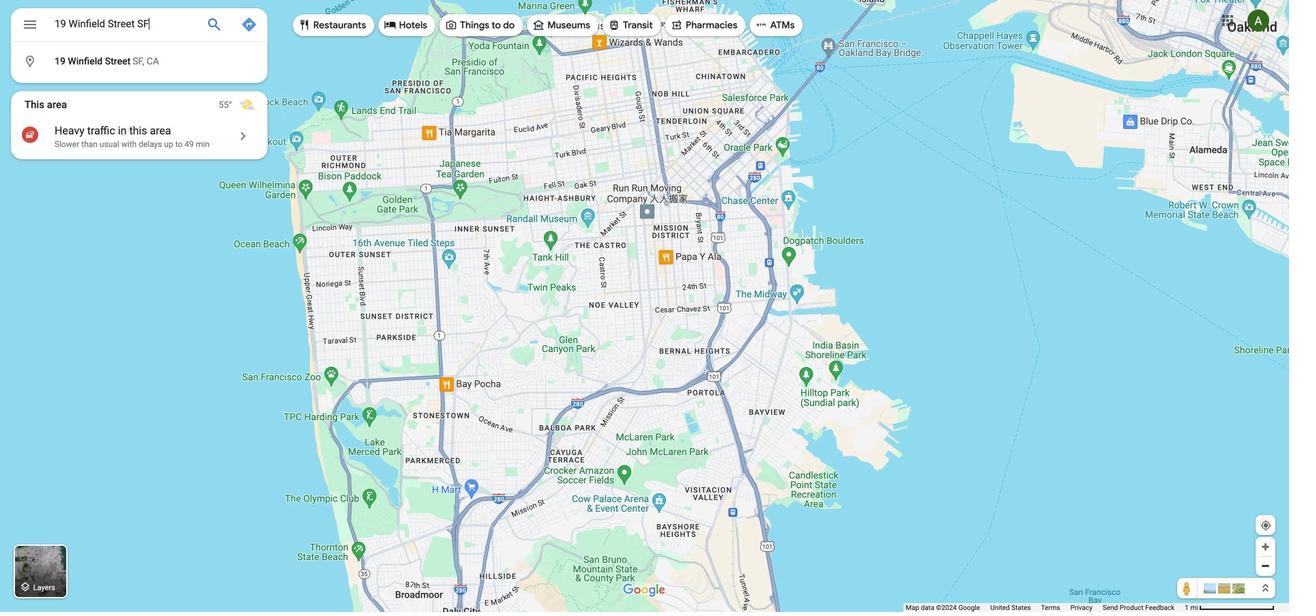 Task type: locate. For each thing, give the bounding box(es) containing it.
None search field
[[11, 8, 268, 83]]

google account: augustus odena  
(augustus@adept.ai) image
[[1248, 10, 1270, 31]]

this area region
[[11, 91, 268, 159]]

zoom out image
[[1261, 561, 1271, 571]]

zoom in image
[[1261, 542, 1271, 552]]

partly cloudy image
[[239, 97, 255, 113]]

show your location image
[[1260, 520, 1273, 532]]

none field inside search google maps field
[[55, 16, 195, 32]]

None field
[[55, 16, 195, 32]]

cell
[[11, 51, 259, 73]]

none search field inside google maps element
[[11, 8, 268, 83]]

Search Google Maps field
[[11, 8, 268, 45]]



Task type: vqa. For each thing, say whether or not it's contained in the screenshot.
1st round from the bottom
no



Task type: describe. For each thing, give the bounding box(es) containing it.
show street view coverage image
[[1178, 578, 1198, 599]]

google maps element
[[0, 0, 1290, 612]]

cell inside google maps element
[[11, 51, 259, 73]]



